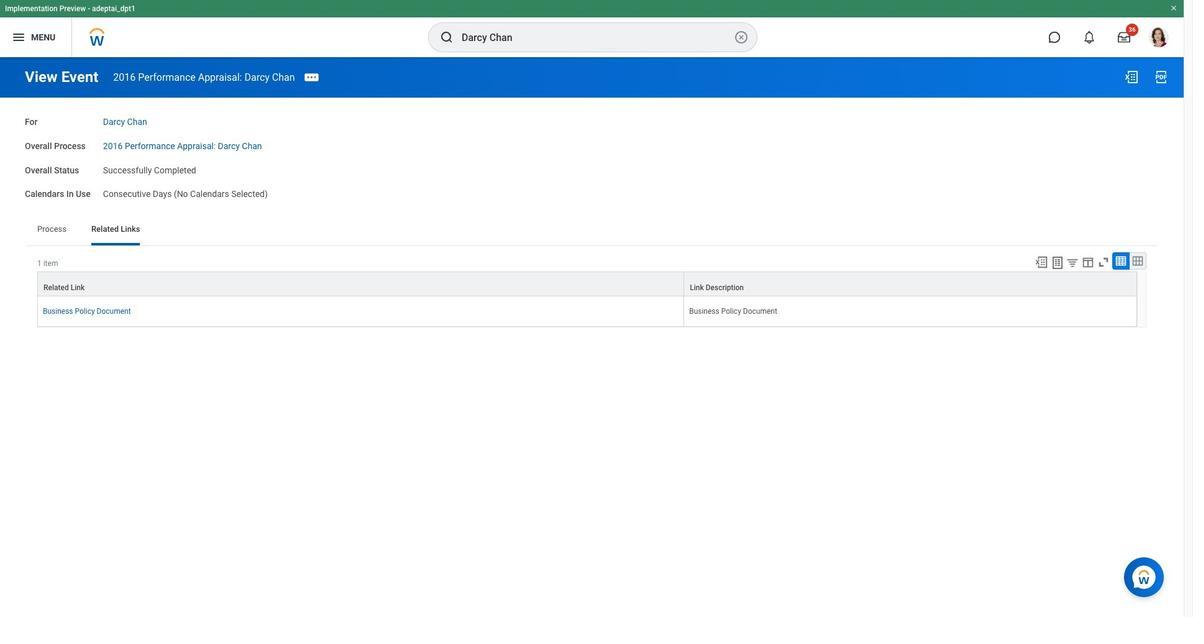 Task type: locate. For each thing, give the bounding box(es) containing it.
tab list
[[25, 216, 1159, 246]]

row
[[37, 272, 1138, 297], [37, 297, 1138, 327]]

view printable version (pdf) image
[[1155, 70, 1169, 85]]

expand table image
[[1132, 255, 1145, 267]]

toolbar
[[1030, 252, 1147, 272]]

main content
[[0, 57, 1184, 372]]

close environment banner image
[[1171, 4, 1178, 12]]

justify image
[[11, 30, 26, 45]]

2 row from the top
[[37, 297, 1138, 327]]

export to excel image
[[1125, 70, 1140, 85]]

table image
[[1115, 255, 1128, 267]]

select to filter grid data image
[[1066, 256, 1080, 269]]

1 row from the top
[[37, 272, 1138, 297]]

banner
[[0, 0, 1184, 57]]

search image
[[440, 30, 454, 45]]

Search Workday  search field
[[462, 24, 732, 51]]

click to view/edit grid preferences image
[[1082, 256, 1095, 269]]



Task type: vqa. For each thing, say whether or not it's contained in the screenshot.
expand table 'image'
yes



Task type: describe. For each thing, give the bounding box(es) containing it.
x circle image
[[734, 30, 749, 45]]

fullscreen image
[[1097, 256, 1111, 269]]

export to excel image
[[1035, 256, 1049, 269]]

notifications large image
[[1084, 31, 1096, 44]]

export to worksheets image
[[1051, 256, 1066, 270]]

inbox large image
[[1118, 31, 1131, 44]]

profile logan mcneil image
[[1150, 27, 1169, 50]]



